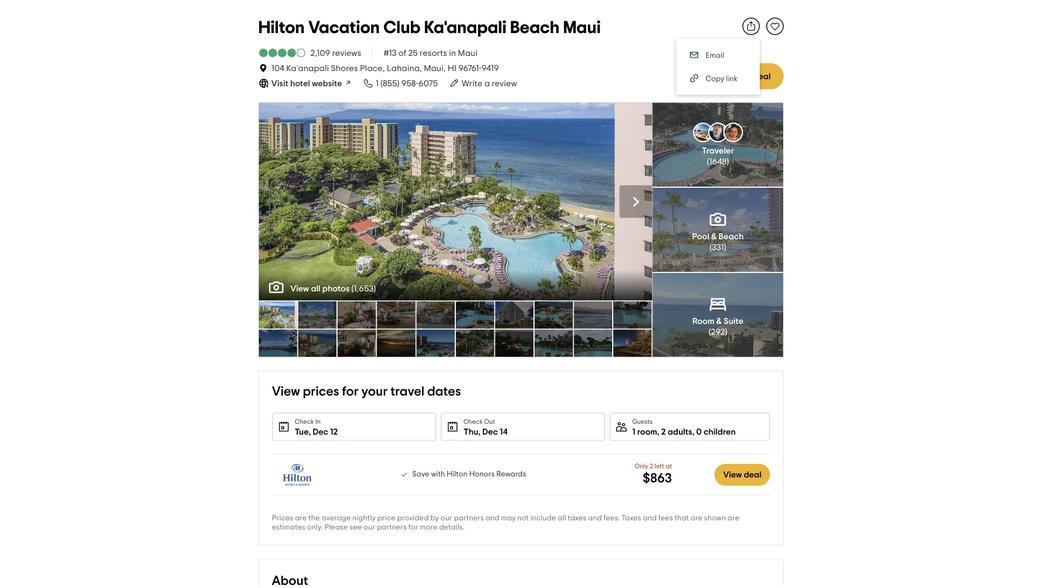 Task type: locate. For each thing, give the bounding box(es) containing it.
0 vertical spatial view deal
[[733, 72, 771, 81]]

are right that
[[691, 514, 703, 522]]

& inside room & suite ( 292 )
[[717, 317, 722, 326]]

dec inside check out thu, dec 14
[[483, 428, 498, 437]]

1 horizontal spatial check
[[464, 419, 483, 425]]

1 horizontal spatial for
[[409, 524, 418, 532]]

#13
[[384, 49, 397, 57]]

and left fees
[[643, 514, 657, 522]]

1 horizontal spatial ka'anapali
[[424, 19, 507, 37]]

hilton up 4.0 of 5 bubbles image
[[258, 19, 305, 37]]

hi
[[448, 64, 457, 73]]

dec for 12
[[313, 428, 328, 437]]

1 vertical spatial deal
[[744, 471, 762, 479]]

dec inside check in tue, dec 12
[[313, 428, 328, 437]]

write
[[462, 79, 483, 88]]

& up 292
[[717, 317, 722, 326]]

331
[[712, 243, 724, 252]]

) inside room & suite ( 292 )
[[725, 328, 727, 337]]

price
[[377, 514, 396, 522]]

are right shown
[[728, 514, 740, 522]]

check inside check out thu, dec 14
[[464, 419, 483, 425]]

0 horizontal spatial are
[[295, 514, 307, 522]]

shown
[[704, 514, 726, 522]]

1 horizontal spatial and
[[588, 514, 602, 522]]

& for pool
[[711, 232, 717, 241]]

1 horizontal spatial our
[[441, 514, 452, 522]]

1 vertical spatial partners
[[377, 524, 407, 532]]

0 vertical spatial &
[[711, 232, 717, 241]]

dec down the in
[[313, 428, 328, 437]]

0 vertical spatial 1
[[376, 79, 379, 88]]

, left adults
[[657, 428, 660, 437]]

&
[[711, 232, 717, 241], [717, 317, 722, 326]]

0 vertical spatial ka'anapali
[[424, 19, 507, 37]]

2 horizontal spatial and
[[643, 514, 657, 522]]

view deal button down email
[[720, 63, 784, 89]]

visit
[[271, 79, 288, 88]]

beach inside pool & beach ( 331 )
[[719, 232, 744, 241]]

honors
[[469, 471, 495, 478]]

1 vertical spatial 2
[[650, 463, 653, 470]]

and
[[486, 514, 500, 522], [588, 514, 602, 522], [643, 514, 657, 522]]

thu,
[[464, 428, 481, 437]]

2 check from the left
[[464, 419, 483, 425]]

0 horizontal spatial check
[[295, 419, 314, 425]]

pool & beach ( 331 )
[[692, 232, 744, 252]]

0 horizontal spatial for
[[342, 385, 359, 399]]

9419
[[482, 64, 499, 73]]

& inside pool & beach ( 331 )
[[711, 232, 717, 241]]

details.
[[439, 524, 465, 532]]

0 vertical spatial 2
[[661, 428, 666, 437]]

1 vertical spatial hilton
[[691, 80, 715, 89]]

provided
[[397, 514, 429, 522]]

check
[[295, 419, 314, 425], [464, 419, 483, 425]]

our
[[441, 514, 452, 522], [364, 524, 375, 532]]

include
[[531, 514, 556, 522]]

& for room
[[717, 317, 722, 326]]

of
[[399, 49, 407, 57]]

0 horizontal spatial 2
[[650, 463, 653, 470]]

1 horizontal spatial partners
[[454, 514, 484, 522]]

view deal
[[733, 72, 771, 81], [723, 471, 762, 479]]

room
[[693, 317, 715, 326]]

maui for #13 of 25 resorts in maui
[[458, 49, 478, 57]]

view prices for your travel dates
[[272, 385, 461, 399]]

view all photos ( 1,653 )
[[290, 285, 376, 293]]

$863 down email
[[686, 65, 715, 78]]

only 2 left at $863
[[635, 463, 672, 485]]

partners down price
[[377, 524, 407, 532]]

view deal button
[[720, 63, 784, 89], [715, 464, 770, 486]]

0 vertical spatial maui
[[563, 19, 601, 37]]

view deal down children
[[723, 471, 762, 479]]

share image
[[746, 21, 757, 32]]

hilton left link at the right top of page
[[691, 80, 715, 89]]

1 vertical spatial $863
[[643, 472, 672, 485]]

1 horizontal spatial beach
[[719, 232, 744, 241]]

visit hotel website
[[271, 79, 342, 88]]

1 inside 1 (855) 958-6075 link
[[376, 79, 379, 88]]

fees
[[659, 514, 673, 522]]

1 left (855)
[[376, 79, 379, 88]]

104 ka'anapali shores place, lahaina, maui, hi 96761-9419
[[271, 64, 499, 73]]

1 horizontal spatial dec
[[483, 428, 498, 437]]

and left may
[[486, 514, 500, 522]]

1 check from the left
[[295, 419, 314, 425]]

2 horizontal spatial hilton
[[691, 80, 715, 89]]

) for view all photos ( 1,653 )
[[374, 285, 376, 293]]

check up tue,
[[295, 419, 314, 425]]

lahaina,
[[387, 64, 422, 73]]

prices are the average nightly price provided by our partners and may not include all taxes and fees. taxes and fees that are shown are estimates only. please see our partners for more details.
[[272, 514, 740, 532]]

1 horizontal spatial 2
[[661, 428, 666, 437]]

) for pool & beach ( 331 )
[[724, 243, 726, 252]]

for left your
[[342, 385, 359, 399]]

958-
[[401, 79, 419, 88]]

view down children
[[723, 471, 742, 479]]

check for thu,
[[464, 419, 483, 425]]

ka'anapali up in
[[424, 19, 507, 37]]

( inside pool & beach ( 331 )
[[710, 243, 712, 252]]

left
[[655, 463, 664, 470]]

view deal right copy
[[733, 72, 771, 81]]

1 horizontal spatial $863
[[686, 65, 715, 78]]

2 horizontal spatial are
[[728, 514, 740, 522]]

all left 'photos'
[[311, 285, 321, 293]]

write a review
[[462, 79, 517, 88]]

deal
[[753, 72, 771, 81], [744, 471, 762, 479]]

0 horizontal spatial 1
[[376, 79, 379, 88]]

ka'anapali up visit hotel website
[[286, 64, 329, 73]]

( inside traveler ( 1648 )
[[707, 157, 709, 166]]

1 vertical spatial our
[[364, 524, 375, 532]]

2 vertical spatial hilton
[[447, 471, 468, 478]]

prices
[[272, 514, 293, 522]]

(855)
[[381, 79, 399, 88]]

0 horizontal spatial ,
[[657, 428, 660, 437]]

2
[[661, 428, 666, 437], [650, 463, 653, 470]]

3 and from the left
[[643, 514, 657, 522]]

all left taxes
[[558, 514, 566, 522]]

suite
[[724, 317, 744, 326]]

partners up details.
[[454, 514, 484, 522]]

1 dec from the left
[[313, 428, 328, 437]]

1 vertical spatial view deal
[[723, 471, 762, 479]]

0 horizontal spatial $863
[[643, 472, 672, 485]]

(
[[707, 157, 709, 166], [710, 243, 712, 252], [352, 285, 354, 293], [709, 328, 711, 337]]

view right copy
[[733, 72, 751, 81]]

1 vertical spatial beach
[[719, 232, 744, 241]]

0 horizontal spatial all
[[311, 285, 321, 293]]

club
[[384, 19, 421, 37]]

in
[[315, 419, 321, 425]]

0 horizontal spatial dec
[[313, 428, 328, 437]]

0 vertical spatial $863
[[686, 65, 715, 78]]

dec
[[313, 428, 328, 437], [483, 428, 498, 437]]

taxes
[[622, 514, 641, 522]]

save
[[412, 471, 429, 478]]

website
[[312, 79, 342, 88]]

14
[[500, 428, 508, 437]]

and left fees.
[[588, 514, 602, 522]]

1 vertical spatial all
[[558, 514, 566, 522]]

check inside check in tue, dec 12
[[295, 419, 314, 425]]

1 vertical spatial &
[[717, 317, 722, 326]]

adults
[[668, 428, 692, 437]]

2,109 reviews
[[311, 49, 361, 57]]

copy link
[[706, 75, 738, 83]]

1 vertical spatial maui
[[458, 49, 478, 57]]

partners
[[454, 514, 484, 522], [377, 524, 407, 532]]

view deal button down children
[[715, 464, 770, 486]]

) inside pool & beach ( 331 )
[[724, 243, 726, 252]]

, left 0
[[692, 428, 695, 437]]

for
[[342, 385, 359, 399], [409, 524, 418, 532]]

all
[[311, 285, 321, 293], [558, 514, 566, 522]]

& up the 331
[[711, 232, 717, 241]]

0 horizontal spatial beach
[[510, 19, 560, 37]]

are left "the"
[[295, 514, 307, 522]]

1 horizontal spatial are
[[691, 514, 703, 522]]

292
[[711, 328, 725, 337]]

view
[[733, 72, 751, 81], [290, 285, 309, 293], [272, 385, 300, 399], [723, 471, 742, 479]]

check up thu,
[[464, 419, 483, 425]]

our up details.
[[441, 514, 452, 522]]

2 left left
[[650, 463, 653, 470]]

1 vertical spatial 1
[[632, 428, 636, 437]]

0 vertical spatial deal
[[753, 72, 771, 81]]

1
[[376, 79, 379, 88], [632, 428, 636, 437]]

write a review link
[[449, 77, 517, 89]]

) for room & suite ( 292 )
[[725, 328, 727, 337]]

a
[[485, 79, 490, 88]]

average
[[322, 514, 351, 522]]

beach
[[510, 19, 560, 37], [719, 232, 744, 241]]

1 vertical spatial for
[[409, 524, 418, 532]]

pool
[[692, 232, 710, 241]]

1 are from the left
[[295, 514, 307, 522]]

the
[[309, 514, 320, 522]]

( inside room & suite ( 292 )
[[709, 328, 711, 337]]

( for pool & beach ( 331 )
[[710, 243, 712, 252]]

2 right room
[[661, 428, 666, 437]]

1 down the guests
[[632, 428, 636, 437]]

$863 down left
[[643, 472, 672, 485]]

0 horizontal spatial maui
[[458, 49, 478, 57]]

0 horizontal spatial and
[[486, 514, 500, 522]]

) inside traveler ( 1648 )
[[727, 157, 729, 166]]

0 horizontal spatial our
[[364, 524, 375, 532]]

1 inside guests 1 room , 2 adults , 0 children
[[632, 428, 636, 437]]

1 horizontal spatial all
[[558, 514, 566, 522]]

0 horizontal spatial hilton
[[258, 19, 305, 37]]

1 horizontal spatial ,
[[692, 428, 695, 437]]

hilton right with
[[447, 471, 468, 478]]

vacation
[[308, 19, 380, 37]]

room
[[637, 428, 657, 437]]

not
[[518, 514, 529, 522]]

dec down out
[[483, 428, 498, 437]]

for down provided on the left of the page
[[409, 524, 418, 532]]

0 horizontal spatial ka'anapali
[[286, 64, 329, 73]]

1 horizontal spatial 1
[[632, 428, 636, 437]]

maui,
[[424, 64, 446, 73]]

( for view all photos ( 1,653 )
[[352, 285, 354, 293]]

$863 inside the only 2 left at $863
[[643, 472, 672, 485]]

0 horizontal spatial partners
[[377, 524, 407, 532]]

2 dec from the left
[[483, 428, 498, 437]]

1 horizontal spatial maui
[[563, 19, 601, 37]]

1 and from the left
[[486, 514, 500, 522]]

our down nightly
[[364, 524, 375, 532]]



Task type: vqa. For each thing, say whether or not it's contained in the screenshot.
'(' within Pool & Beach ( 331 )
yes



Task type: describe. For each thing, give the bounding box(es) containing it.
out
[[484, 419, 495, 425]]

only.
[[307, 524, 323, 532]]

see
[[350, 524, 362, 532]]

review
[[492, 79, 517, 88]]

link
[[726, 75, 738, 83]]

with
[[431, 471, 445, 478]]

children
[[704, 428, 736, 437]]

1648
[[709, 157, 727, 166]]

only
[[635, 463, 648, 470]]

0 vertical spatial all
[[311, 285, 321, 293]]

your
[[362, 385, 388, 399]]

2,109
[[311, 49, 330, 57]]

full view
[[442, 196, 483, 207]]

104
[[271, 64, 284, 73]]

96761-
[[458, 64, 482, 73]]

( for room & suite ( 292 )
[[709, 328, 711, 337]]

that
[[675, 514, 689, 522]]

1,653
[[354, 285, 374, 293]]

more
[[420, 524, 438, 532]]

4.0 of 5 bubbles image
[[258, 49, 306, 57]]

$863 hilton
[[686, 65, 715, 89]]

for inside prices are the average nightly price provided by our partners and may not include all taxes and fees. taxes and fees that are shown are estimates only. please see our partners for more details.
[[409, 524, 418, 532]]

12
[[330, 428, 338, 437]]

email
[[706, 52, 724, 59]]

#13 of 25 resorts in maui link
[[384, 47, 478, 59]]

check for tue,
[[295, 419, 314, 425]]

0 vertical spatial view deal button
[[720, 63, 784, 89]]

tue,
[[295, 428, 311, 437]]

rewards
[[496, 471, 526, 478]]

reviews
[[332, 49, 361, 57]]

hotel
[[290, 79, 310, 88]]

1 (855) 958-6075 link
[[363, 77, 438, 89]]

0
[[696, 428, 702, 437]]

0 vertical spatial partners
[[454, 514, 484, 522]]

view left prices
[[272, 385, 300, 399]]

place,
[[360, 64, 385, 73]]

view deal for the bottommost view deal button
[[723, 471, 762, 479]]

check in tue, dec 12
[[295, 419, 338, 437]]

in
[[449, 49, 456, 57]]

may
[[501, 514, 516, 522]]

1 (855) 958-6075
[[376, 79, 438, 88]]

save with hilton honors rewards
[[412, 471, 526, 478]]

save to a trip image
[[770, 21, 781, 32]]

2 inside the only 2 left at $863
[[650, 463, 653, 470]]

2 inside guests 1 room , 2 adults , 0 children
[[661, 428, 666, 437]]

nightly
[[353, 514, 376, 522]]

full
[[442, 196, 459, 207]]

prices
[[303, 385, 339, 399]]

guests
[[632, 419, 653, 425]]

traveler ( 1648 )
[[702, 147, 734, 166]]

fees.
[[604, 514, 620, 522]]

taxes
[[568, 514, 587, 522]]

guests 1 room , 2 adults , 0 children
[[632, 419, 736, 437]]

1 horizontal spatial hilton
[[447, 471, 468, 478]]

all inside prices are the average nightly price provided by our partners and may not include all taxes and fees. taxes and fees that are shown are estimates only. please see our partners for more details.
[[558, 514, 566, 522]]

1 vertical spatial ka'anapali
[[286, 64, 329, 73]]

2 , from the left
[[692, 428, 695, 437]]

hilton inside $863 hilton
[[691, 80, 715, 89]]

deal for top view deal button
[[753, 72, 771, 81]]

dec for 14
[[483, 428, 498, 437]]

0 vertical spatial our
[[441, 514, 452, 522]]

dates
[[427, 385, 461, 399]]

25
[[408, 49, 418, 57]]

#13 of 25 resorts in maui
[[384, 49, 478, 57]]

0 vertical spatial beach
[[510, 19, 560, 37]]

2 and from the left
[[588, 514, 602, 522]]

please
[[325, 524, 348, 532]]

view
[[461, 196, 483, 207]]

view deal for top view deal button
[[733, 72, 771, 81]]

estimates
[[272, 524, 306, 532]]

shores
[[331, 64, 358, 73]]

by
[[430, 514, 439, 522]]

copy
[[706, 75, 725, 83]]

0 vertical spatial hilton
[[258, 19, 305, 37]]

room & suite ( 292 )
[[693, 317, 744, 337]]

deal for the bottommost view deal button
[[744, 471, 762, 479]]

1 , from the left
[[657, 428, 660, 437]]

3 are from the left
[[728, 514, 740, 522]]

hilton vacation club ka'anapali beach maui
[[258, 19, 601, 37]]

check out thu, dec 14
[[464, 419, 508, 437]]

1 vertical spatial view deal button
[[715, 464, 770, 486]]

view left 'photos'
[[290, 285, 309, 293]]

traveler
[[702, 147, 734, 155]]

0 vertical spatial for
[[342, 385, 359, 399]]

maui for hilton vacation club ka'anapali beach maui
[[563, 19, 601, 37]]

2 are from the left
[[691, 514, 703, 522]]

visit hotel website link
[[258, 77, 352, 89]]

photos
[[322, 285, 350, 293]]

6075
[[419, 79, 438, 88]]

at
[[666, 463, 672, 470]]



